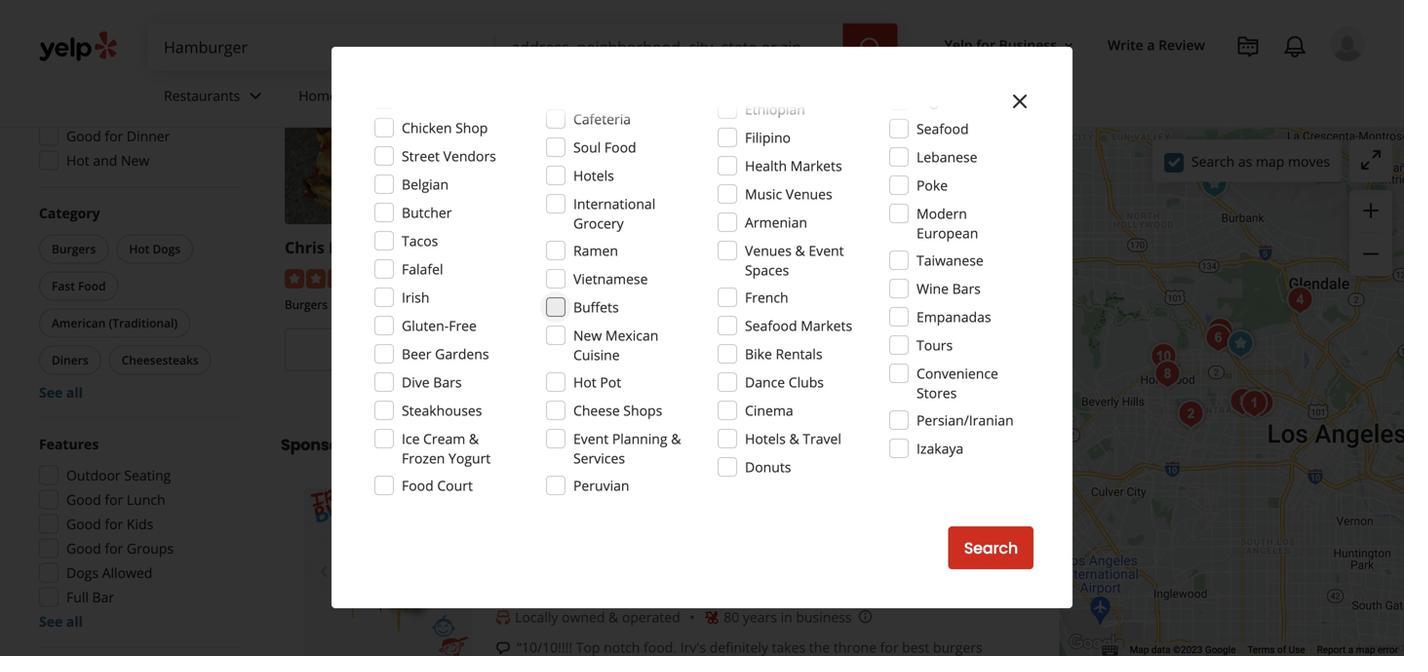 Task type: describe. For each thing, give the bounding box(es) containing it.
category
[[39, 204, 100, 222]]

for for kids
[[105, 515, 123, 534]]

close image
[[1009, 90, 1032, 113]]

hot for hot dogs
[[129, 241, 150, 257]]

buffets
[[574, 298, 619, 317]]

10:30
[[656, 372, 691, 390]]

peruvian
[[574, 476, 630, 495]]

reviews) for nexx burger
[[703, 268, 756, 286]]

stores
[[917, 384, 957, 402]]

report a map error
[[1317, 644, 1399, 656]]

& for locally owned & operated
[[609, 608, 619, 627]]

good for lunch
[[66, 491, 165, 509]]

rentals
[[776, 345, 823, 363]]

soul food
[[574, 138, 637, 157]]

yelp for business
[[945, 36, 1057, 54]]

hook burger
[[782, 237, 880, 258]]

outdoor
[[66, 466, 121, 485]]

data
[[1152, 644, 1171, 656]]

see for category
[[39, 383, 63, 402]]

allowed
[[102, 564, 153, 582]]

1 horizontal spatial fast
[[582, 297, 604, 313]]

& for event planning & services
[[671, 430, 681, 448]]

outdoor seating
[[66, 466, 171, 485]]

reservations
[[66, 78, 148, 97]]

dogs inside button
[[153, 241, 181, 257]]

until for view
[[877, 372, 905, 390]]

dive
[[402, 373, 430, 392]]

hook burger link
[[782, 237, 880, 258]]

hollywood burger image
[[1199, 319, 1238, 358]]

user actions element
[[929, 24, 1393, 144]]

& inside venues & event spaces
[[795, 241, 805, 260]]

convenience
[[917, 364, 999, 383]]

view business link
[[782, 328, 1014, 371]]

cheese shops
[[574, 401, 663, 420]]

and
[[93, 151, 117, 170]]

projects image
[[1237, 35, 1260, 59]]

cinema
[[745, 401, 794, 420]]

food down frozen
[[402, 476, 434, 495]]

cassell's hamburgers image
[[1235, 384, 1274, 423]]

cheesesteaks
[[122, 352, 199, 368]]

until for order
[[377, 372, 405, 390]]

zoom out image
[[1360, 242, 1383, 266]]

notifications image
[[1284, 35, 1307, 59]]

reviews) for chris n' eddy's
[[452, 268, 504, 286]]

terms of use
[[1248, 644, 1306, 656]]

order now link for chris n' eddy's
[[285, 328, 518, 371]]

chicken
[[402, 119, 452, 137]]

sponsored
[[281, 434, 365, 456]]

hotels & travel
[[745, 430, 842, 448]]

irv's burgers
[[496, 488, 617, 515]]

chicken shop
[[402, 119, 488, 137]]

search as map moves
[[1192, 152, 1330, 170]]

hot for hot and new
[[66, 151, 89, 170]]

modern european
[[917, 204, 979, 242]]

for for lunch
[[105, 491, 123, 509]]

cafeteria
[[574, 110, 631, 128]]

venues & event spaces
[[745, 241, 844, 279]]

burger for view business
[[827, 237, 880, 258]]

use
[[1289, 644, 1306, 656]]

previous image
[[312, 560, 336, 584]]

write
[[1108, 36, 1144, 54]]

of
[[1278, 644, 1287, 656]]

0 horizontal spatial dogs
[[66, 564, 99, 582]]

review
[[1159, 36, 1206, 54]]

irv's burgers image
[[1172, 395, 1211, 434]]

2 until from the left
[[624, 372, 653, 390]]

home
[[299, 86, 337, 105]]

for for groups
[[105, 539, 123, 558]]

steakhouses
[[402, 401, 482, 420]]

lunch
[[127, 491, 165, 509]]

google image
[[1065, 631, 1129, 656]]

event planning & services
[[574, 430, 681, 468]]

home services
[[299, 86, 393, 105]]

ice cream & frozen yogurt
[[402, 430, 491, 468]]

group containing features
[[33, 435, 242, 632]]

fast food
[[52, 278, 106, 294]]

convenience stores
[[917, 364, 999, 402]]

for for dinner
[[105, 127, 123, 145]]

good for good for kids
[[66, 515, 101, 534]]

order now for nexx burger
[[609, 339, 690, 361]]

american (traditional) button
[[39, 309, 190, 338]]

vendors
[[443, 147, 496, 165]]

burgers up the seafood markets
[[782, 297, 825, 313]]

all for features
[[66, 613, 83, 631]]

burgers down 4.5 star rating image
[[285, 297, 328, 313]]

bar
[[92, 588, 114, 607]]

dive bars
[[402, 373, 462, 392]]

write a review
[[1108, 36, 1206, 54]]

chris n' eddy's image
[[1221, 325, 1261, 364]]

16 locally owned v2 image
[[496, 610, 511, 626]]

16 chevron down v2 image
[[1061, 38, 1077, 53]]

2 horizontal spatial pm
[[939, 372, 960, 390]]

16 speech v2 image
[[496, 641, 511, 656]]

group containing category
[[35, 203, 242, 402]]

good for dinner
[[66, 127, 170, 145]]

shop
[[456, 119, 488, 137]]

hotels for hotels
[[574, 166, 614, 185]]

burgers button
[[39, 235, 109, 264]]

until midnight
[[377, 372, 466, 390]]

open for open until 10:30 pm
[[584, 372, 621, 390]]

monty's good burger image
[[1223, 382, 1262, 421]]

4.1 (1.3k reviews)
[[895, 268, 1004, 286]]

chris
[[285, 237, 325, 258]]

shops
[[624, 401, 663, 420]]

event inside venues & event spaces
[[809, 241, 844, 260]]

beer
[[402, 345, 432, 363]]

4.5
[[398, 268, 417, 286]]

4.5 star rating image
[[285, 269, 390, 289]]

health markets
[[745, 157, 842, 175]]

falafel
[[402, 260, 443, 278]]

dance
[[745, 373, 785, 392]]

taiwanese
[[917, 251, 984, 270]]

order now link for nexx burger
[[533, 328, 766, 371]]

nexx
[[533, 237, 573, 258]]

for the win image
[[1201, 312, 1240, 351]]

clubs
[[789, 373, 824, 392]]

sponsored results
[[281, 434, 426, 456]]

frozen
[[402, 449, 445, 468]]

offers delivery
[[66, 54, 161, 72]]

map region
[[1005, 1, 1405, 656]]

ice
[[402, 430, 420, 448]]

american (traditional)
[[52, 315, 178, 331]]

music venues
[[745, 185, 833, 203]]

(442
[[421, 268, 448, 286]]

street
[[402, 147, 440, 165]]

fast inside button
[[52, 278, 75, 294]]

4 star rating image
[[533, 269, 639, 289]]

yelp for business button
[[937, 27, 1085, 62]]

4.0
[[646, 268, 666, 286]]

see all button for category
[[39, 383, 83, 402]]

lebanese
[[917, 148, 978, 166]]

(1.3k for now
[[669, 268, 700, 286]]

bars for wine bars
[[953, 279, 981, 298]]

report a map error link
[[1317, 644, 1399, 656]]

business
[[796, 608, 852, 627]]

locally owned & operated
[[515, 608, 680, 627]]

cassell's hamburgers image
[[1235, 384, 1274, 423]]

juicy j's image
[[1242, 384, 1281, 423]]

nexx burger link
[[533, 237, 630, 258]]

& left travel
[[790, 430, 799, 448]]

slideshow element
[[304, 488, 472, 656]]

google
[[1205, 644, 1236, 656]]

search image
[[859, 36, 882, 60]]

hot and new
[[66, 151, 149, 170]]

for for business
[[977, 36, 996, 54]]

pm for open now 4:20 pm
[[168, 29, 189, 48]]

4.1 star rating image
[[782, 269, 887, 289]]

venues inside venues & event spaces
[[745, 241, 792, 260]]

travel
[[803, 430, 842, 448]]

business categories element
[[148, 70, 1366, 127]]



Task type: locate. For each thing, give the bounding box(es) containing it.
see all for features
[[39, 613, 83, 631]]

1 horizontal spatial seafood
[[917, 119, 969, 138]]

open until 10:30 pm
[[584, 372, 715, 390]]

0 vertical spatial event
[[809, 241, 844, 260]]

filipino
[[745, 128, 791, 147]]

order up dive
[[361, 339, 404, 361]]

search inside search 'button'
[[964, 537, 1018, 559]]

venues down health markets
[[786, 185, 833, 203]]

open inside group
[[66, 29, 101, 48]]

1 all from the top
[[66, 383, 83, 402]]

1 good from the top
[[66, 127, 101, 145]]

until 9:00 pm
[[877, 372, 960, 390]]

1 vertical spatial seafood
[[745, 317, 797, 335]]

hot for hot pot
[[574, 373, 597, 392]]

soul
[[574, 138, 601, 157]]

1 vertical spatial services
[[574, 449, 625, 468]]

see all for category
[[39, 383, 83, 402]]

1 vertical spatial see
[[39, 613, 63, 631]]

0 horizontal spatial until
[[377, 372, 405, 390]]

all down full
[[66, 613, 83, 631]]

offers
[[66, 54, 106, 72]]

now up 10:30
[[657, 339, 690, 361]]

1 order now from the left
[[361, 339, 442, 361]]

locally
[[515, 608, 558, 627]]

map for error
[[1356, 644, 1376, 656]]

modern
[[917, 204, 967, 223]]

0 vertical spatial see
[[39, 383, 63, 402]]

(1.3k right 4.0
[[669, 268, 700, 286]]

burgers inside button
[[52, 241, 96, 257]]

4:20
[[138, 29, 165, 48]]

kids
[[127, 515, 153, 534]]

search for search as map moves
[[1192, 152, 1235, 170]]

0 vertical spatial see all button
[[39, 383, 83, 402]]

eddy's
[[349, 237, 397, 258]]

bars up "empanadas"
[[953, 279, 981, 298]]

good for good for lunch
[[66, 491, 101, 509]]

venues
[[786, 185, 833, 203], [745, 241, 792, 260]]

1 see all button from the top
[[39, 383, 83, 402]]

a for write
[[1147, 36, 1155, 54]]

1 order from the left
[[361, 339, 404, 361]]

burgers right "irv's"
[[541, 488, 617, 515]]

hot right 'burgers' button
[[129, 241, 150, 257]]

0 horizontal spatial seafood
[[745, 317, 797, 335]]

good
[[66, 127, 101, 145], [66, 491, 101, 509], [66, 515, 101, 534], [66, 539, 101, 558]]

business up until 9:00 pm
[[885, 339, 952, 361]]

©2023
[[1173, 644, 1203, 656]]

belgian
[[402, 175, 449, 194]]

& down 'armenian' in the right of the page
[[795, 241, 805, 260]]

diners button
[[39, 346, 101, 375]]

grocery
[[574, 214, 624, 233]]

business inside view business link
[[885, 339, 952, 361]]

a for report
[[1349, 644, 1354, 656]]

for down good for kids
[[105, 539, 123, 558]]

0 vertical spatial dogs
[[153, 241, 181, 257]]

2 order from the left
[[609, 339, 653, 361]]

1 horizontal spatial a
[[1349, 644, 1354, 656]]

0 vertical spatial bars
[[953, 279, 981, 298]]

open up offers
[[66, 29, 101, 48]]

1 vertical spatial markets
[[801, 317, 853, 335]]

3 good from the top
[[66, 515, 101, 534]]

see all button down full
[[39, 613, 83, 631]]

cuisine
[[574, 346, 620, 364]]

chris n' eddy's image
[[1221, 325, 1261, 364]]

(traditional)
[[109, 315, 178, 331]]

markets for health markets
[[791, 157, 842, 175]]

irv's burgers image down trophies burger club icon
[[1172, 395, 1211, 434]]

bars down beer gardens
[[433, 373, 462, 392]]

good up 'and'
[[66, 127, 101, 145]]

1 horizontal spatial order now link
[[533, 328, 766, 371]]

16 info v2 image
[[430, 437, 445, 453]]

1 horizontal spatial business
[[999, 36, 1057, 54]]

1 vertical spatial a
[[1349, 644, 1354, 656]]

good up dogs allowed
[[66, 539, 101, 558]]

order now link up open until 10:30 pm
[[533, 328, 766, 371]]

1 reviews) from the left
[[452, 268, 504, 286]]

services up peruvian
[[574, 449, 625, 468]]

0 vertical spatial markets
[[791, 157, 842, 175]]

fast
[[52, 278, 75, 294], [582, 297, 604, 313]]

0 horizontal spatial services
[[341, 86, 393, 105]]

2 horizontal spatial now
[[657, 339, 690, 361]]

dogs up full
[[66, 564, 99, 582]]

event up the 4.1 star rating "image"
[[809, 241, 844, 260]]

french
[[745, 288, 789, 307]]

0 vertical spatial hot
[[66, 151, 89, 170]]

(1.3k for business
[[918, 268, 948, 286]]

pm
[[168, 29, 189, 48], [695, 372, 715, 390], [939, 372, 960, 390]]

now
[[105, 29, 134, 48], [408, 339, 442, 361], [657, 339, 690, 361]]

0 vertical spatial seafood
[[917, 119, 969, 138]]

trophies burger club image
[[1148, 355, 1187, 394]]

1 vertical spatial fast
[[582, 297, 604, 313]]

1 horizontal spatial bars
[[953, 279, 981, 298]]

0 horizontal spatial order now link
[[285, 328, 518, 371]]

burger
[[577, 237, 630, 258], [827, 237, 880, 258]]

international
[[574, 195, 656, 213]]

0 vertical spatial search
[[1192, 152, 1235, 170]]

until down beer at the bottom left of the page
[[377, 372, 405, 390]]

for up good for kids
[[105, 491, 123, 509]]

bike
[[745, 345, 772, 363]]

0 horizontal spatial order
[[361, 339, 404, 361]]

zoom in image
[[1360, 199, 1383, 222]]

fast food button
[[39, 272, 119, 301]]

3 reviews) from the left
[[952, 268, 1004, 286]]

fast down 'burgers' button
[[52, 278, 75, 294]]

cream
[[423, 430, 466, 448]]

1 horizontal spatial now
[[408, 339, 442, 361]]

n'
[[329, 237, 345, 258]]

1 vertical spatial bars
[[433, 373, 462, 392]]

good for good for dinner
[[66, 127, 101, 145]]

pm right 9:00
[[939, 372, 960, 390]]

hot dogs button
[[116, 235, 193, 264]]

0 horizontal spatial event
[[574, 430, 609, 448]]

good down the outdoor
[[66, 491, 101, 509]]

food inside button
[[78, 278, 106, 294]]

info icon image
[[858, 609, 874, 625], [858, 609, 874, 625]]

1 vertical spatial hot
[[129, 241, 150, 257]]

2 reviews) from the left
[[703, 268, 756, 286]]

1 vertical spatial venues
[[745, 241, 792, 260]]

order now up open until 10:30 pm
[[609, 339, 690, 361]]

in
[[781, 608, 793, 627]]

1 vertical spatial search
[[964, 537, 1018, 559]]

see all button down diners button
[[39, 383, 83, 402]]

ramen
[[574, 241, 618, 260]]

& right owned
[[609, 608, 619, 627]]

0 vertical spatial new
[[121, 151, 149, 170]]

business inside yelp for business button
[[999, 36, 1057, 54]]

burger down grocery
[[577, 237, 630, 258]]

1 vertical spatial business
[[885, 339, 952, 361]]

venues up spaces
[[745, 241, 792, 260]]

until left 9:00
[[877, 372, 905, 390]]

24 chevron down v2 image
[[244, 84, 267, 108]]

dogs allowed
[[66, 564, 153, 582]]

hook burger image
[[1195, 165, 1234, 204]]

dogs up (traditional)
[[153, 241, 181, 257]]

food right soul
[[605, 138, 637, 157]]

2 vertical spatial hot
[[574, 373, 597, 392]]

80 years in business
[[724, 608, 852, 627]]

open for open now 4:20 pm
[[66, 29, 101, 48]]

1 vertical spatial hotels
[[745, 430, 786, 448]]

all down diners button
[[66, 383, 83, 402]]

new up cuisine
[[574, 326, 602, 345]]

vietnamese
[[574, 270, 648, 288]]

burger for order now
[[577, 237, 630, 258]]

business left the 16 chevron down v2 image
[[999, 36, 1057, 54]]

for down good for lunch
[[105, 515, 123, 534]]

1 burger from the left
[[577, 237, 630, 258]]

bars for dive bars
[[433, 373, 462, 392]]

1 vertical spatial irv's burgers image
[[1172, 395, 1211, 434]]

1 vertical spatial new
[[574, 326, 602, 345]]

1 horizontal spatial order now
[[609, 339, 690, 361]]

hot left pot
[[574, 373, 597, 392]]

music
[[745, 185, 782, 203]]

butcher
[[402, 203, 452, 222]]

map for moves
[[1256, 152, 1285, 170]]

None search field
[[148, 23, 902, 70]]

tours
[[917, 336, 953, 355]]

& right planning
[[671, 430, 681, 448]]

home services link
[[283, 70, 436, 127]]

0 horizontal spatial map
[[1256, 152, 1285, 170]]

dance clubs
[[745, 373, 824, 392]]

2 (1.3k from the left
[[918, 268, 948, 286]]

0 vertical spatial venues
[[786, 185, 833, 203]]

moves
[[1288, 152, 1330, 170]]

1 vertical spatial map
[[1356, 644, 1376, 656]]

group containing open now
[[33, 0, 242, 176]]

seafood for seafood
[[917, 119, 969, 138]]

1 horizontal spatial open
[[584, 372, 621, 390]]

map right as
[[1256, 152, 1285, 170]]

good down good for lunch
[[66, 515, 101, 534]]

1 horizontal spatial new
[[574, 326, 602, 345]]

spaces
[[745, 261, 789, 279]]

reviews) for hook burger
[[952, 268, 1004, 286]]

tacos
[[402, 232, 438, 250]]

see all
[[39, 383, 83, 402], [39, 613, 83, 631]]

1 horizontal spatial pm
[[695, 372, 715, 390]]

1 horizontal spatial search
[[1192, 152, 1235, 170]]

cheese
[[574, 401, 620, 420]]

services inside business categories 'element'
[[341, 86, 393, 105]]

morrison atwater village image
[[1281, 281, 1320, 320]]

2 order now from the left
[[609, 339, 690, 361]]

order now link up dive
[[285, 328, 518, 371]]

delivery
[[110, 54, 161, 72]]

order for nexx burger
[[609, 339, 653, 361]]

services right home
[[341, 86, 393, 105]]

now for nexx burger
[[657, 339, 690, 361]]

hotels up donuts
[[745, 430, 786, 448]]

& inside event planning & services
[[671, 430, 681, 448]]

16 years in business v2 image
[[704, 610, 720, 626]]

full bar
[[66, 588, 114, 607]]

for up 'hot and new'
[[105, 127, 123, 145]]

terms
[[1248, 644, 1275, 656]]

a right report
[[1349, 644, 1354, 656]]

2 see all from the top
[[39, 613, 83, 631]]

1 horizontal spatial burger
[[827, 237, 880, 258]]

until right pot
[[624, 372, 653, 390]]

pm right 4:20
[[168, 29, 189, 48]]

1 horizontal spatial map
[[1356, 644, 1376, 656]]

empanadas
[[917, 308, 992, 326]]

0 horizontal spatial fast
[[52, 278, 75, 294]]

event
[[809, 241, 844, 260], [574, 430, 609, 448]]

1 (1.3k from the left
[[669, 268, 700, 286]]

seating
[[124, 466, 171, 485]]

1 vertical spatial event
[[574, 430, 609, 448]]

2 see from the top
[[39, 613, 63, 631]]

0 vertical spatial map
[[1256, 152, 1285, 170]]

seafood down french
[[745, 317, 797, 335]]

2 horizontal spatial hot
[[574, 373, 597, 392]]

services inside event planning & services
[[574, 449, 625, 468]]

now inside group
[[105, 29, 134, 48]]

features
[[39, 435, 99, 454]]

0 vertical spatial see all
[[39, 383, 83, 402]]

food up 'american'
[[78, 278, 106, 294]]

2 burger from the left
[[827, 237, 880, 258]]

poke
[[917, 176, 948, 195]]

for inside button
[[977, 36, 996, 54]]

izakaya
[[917, 439, 964, 458]]

irv's burgers image left hollywood burger image
[[1144, 337, 1183, 377]]

order now down gluten-
[[361, 339, 442, 361]]

0 horizontal spatial now
[[105, 29, 134, 48]]

0 horizontal spatial search
[[964, 537, 1018, 559]]

3 until from the left
[[877, 372, 905, 390]]

now up offers delivery
[[105, 29, 134, 48]]

free
[[449, 317, 477, 335]]

keyboard shortcuts image
[[1103, 646, 1118, 656]]

markets for seafood markets
[[801, 317, 853, 335]]

0 vertical spatial services
[[341, 86, 393, 105]]

irv's burgers image
[[1144, 337, 1183, 377], [1172, 395, 1211, 434]]

order now for chris n' eddy's
[[361, 339, 442, 361]]

all for category
[[66, 383, 83, 402]]

0 horizontal spatial business
[[885, 339, 952, 361]]

burgers down category
[[52, 241, 96, 257]]

see all down diners button
[[39, 383, 83, 402]]

0 vertical spatial irv's burgers image
[[1144, 337, 1183, 377]]

european
[[917, 224, 979, 242]]

1 vertical spatial see all
[[39, 613, 83, 631]]

fast down the 4 star rating 'image' on the left of page
[[582, 297, 604, 313]]

2 horizontal spatial until
[[877, 372, 905, 390]]

reviews) up french
[[703, 268, 756, 286]]

a
[[1147, 36, 1155, 54], [1349, 644, 1354, 656]]

new inside new mexican cuisine
[[574, 326, 602, 345]]

1 see from the top
[[39, 383, 63, 402]]

now for chris n' eddy's
[[408, 339, 442, 361]]

see all down full
[[39, 613, 83, 631]]

0 horizontal spatial hot
[[66, 151, 89, 170]]

& up yogurt
[[469, 430, 479, 448]]

1 horizontal spatial until
[[624, 372, 653, 390]]

burger up the 4.1 star rating "image"
[[827, 237, 880, 258]]

event down cheese
[[574, 430, 609, 448]]

0 horizontal spatial reviews)
[[452, 268, 504, 286]]

hot left 'and'
[[66, 151, 89, 170]]

0 horizontal spatial bars
[[433, 373, 462, 392]]

markets up rentals
[[801, 317, 853, 335]]

see for features
[[39, 613, 63, 631]]

0 horizontal spatial (1.3k
[[669, 268, 700, 286]]

map left error
[[1356, 644, 1376, 656]]

group
[[33, 0, 242, 176], [1350, 190, 1393, 276], [35, 203, 242, 402], [33, 435, 242, 632]]

good for good for groups
[[66, 539, 101, 558]]

1 horizontal spatial dogs
[[153, 241, 181, 257]]

& for ice cream & frozen yogurt
[[469, 430, 479, 448]]

markets up music venues
[[791, 157, 842, 175]]

gluten-
[[402, 317, 449, 335]]

seafood for seafood markets
[[745, 317, 797, 335]]

1 horizontal spatial hot
[[129, 241, 150, 257]]

9:00
[[909, 372, 936, 390]]

1 vertical spatial open
[[584, 372, 621, 390]]

view
[[844, 339, 881, 361]]

1 until from the left
[[377, 372, 405, 390]]

1 horizontal spatial (1.3k
[[918, 268, 948, 286]]

expand map image
[[1360, 148, 1383, 172]]

1 horizontal spatial reviews)
[[703, 268, 756, 286]]

0 horizontal spatial burger
[[577, 237, 630, 258]]

2 see all button from the top
[[39, 613, 83, 631]]

reviews) up "empanadas"
[[952, 268, 1004, 286]]

order for chris n' eddy's
[[361, 339, 404, 361]]

0 horizontal spatial hotels
[[574, 166, 614, 185]]

bike rentals
[[745, 345, 823, 363]]

full
[[66, 588, 89, 607]]

0 vertical spatial open
[[66, 29, 101, 48]]

seafood down nightlife
[[917, 119, 969, 138]]

a right write
[[1147, 36, 1155, 54]]

burgers
[[52, 241, 96, 257], [285, 297, 328, 313], [782, 297, 825, 313], [541, 488, 617, 515]]

search dialog
[[0, 0, 1405, 656]]

1 vertical spatial dogs
[[66, 564, 99, 582]]

2 good from the top
[[66, 491, 101, 509]]

open
[[66, 29, 101, 48], [584, 372, 621, 390]]

for right yelp
[[977, 36, 996, 54]]

dinner
[[127, 127, 170, 145]]

search for search
[[964, 537, 1018, 559]]

0 vertical spatial fast
[[52, 278, 75, 294]]

4.1
[[895, 268, 914, 286]]

0 horizontal spatial open
[[66, 29, 101, 48]]

pm right 10:30
[[695, 372, 715, 390]]

0 horizontal spatial new
[[121, 151, 149, 170]]

street vendors
[[402, 147, 496, 165]]

(1.3k right 4.1
[[918, 268, 948, 286]]

4.0 (1.3k reviews)
[[646, 268, 756, 286]]

0 vertical spatial a
[[1147, 36, 1155, 54]]

search button
[[949, 527, 1034, 570]]

see all button for features
[[39, 613, 83, 631]]

new
[[121, 151, 149, 170], [574, 326, 602, 345]]

all
[[66, 383, 83, 402], [66, 613, 83, 631]]

reviews) right (442
[[452, 268, 504, 286]]

new down dinner
[[121, 151, 149, 170]]

1 see all from the top
[[39, 383, 83, 402]]

1 horizontal spatial event
[[809, 241, 844, 260]]

4 good from the top
[[66, 539, 101, 558]]

chris n' eddy's link
[[285, 237, 397, 258]]

& inside ice cream & frozen yogurt
[[469, 430, 479, 448]]

2 order now link from the left
[[533, 328, 766, 371]]

1 vertical spatial see all button
[[39, 613, 83, 631]]

hotels down soul
[[574, 166, 614, 185]]

0 horizontal spatial pm
[[168, 29, 189, 48]]

1 horizontal spatial order
[[609, 339, 653, 361]]

0 vertical spatial business
[[999, 36, 1057, 54]]

0 horizontal spatial a
[[1147, 36, 1155, 54]]

food down vietnamese
[[607, 297, 635, 313]]

0 vertical spatial hotels
[[574, 166, 614, 185]]

hot inside search dialog
[[574, 373, 597, 392]]

hot inside button
[[129, 241, 150, 257]]

2 all from the top
[[66, 613, 83, 631]]

0 vertical spatial all
[[66, 383, 83, 402]]

0 horizontal spatial order now
[[361, 339, 442, 361]]

event inside event planning & services
[[574, 430, 609, 448]]

1 horizontal spatial hotels
[[745, 430, 786, 448]]

order now link
[[285, 328, 518, 371], [533, 328, 766, 371]]

order up open until 10:30 pm
[[609, 339, 653, 361]]

open down cuisine
[[584, 372, 621, 390]]

pm for open until 10:30 pm
[[695, 372, 715, 390]]

1 horizontal spatial services
[[574, 449, 625, 468]]

burgers, fast food
[[533, 297, 635, 313]]

1 vertical spatial all
[[66, 613, 83, 631]]

ethiopian
[[745, 100, 805, 119]]

irv's burgers image
[[304, 488, 472, 656]]

hotels for hotels & travel
[[745, 430, 786, 448]]

2 horizontal spatial reviews)
[[952, 268, 1004, 286]]

1 order now link from the left
[[285, 328, 518, 371]]

now down gluten-
[[408, 339, 442, 361]]



Task type: vqa. For each thing, say whether or not it's contained in the screenshot.
"Healthy"
no



